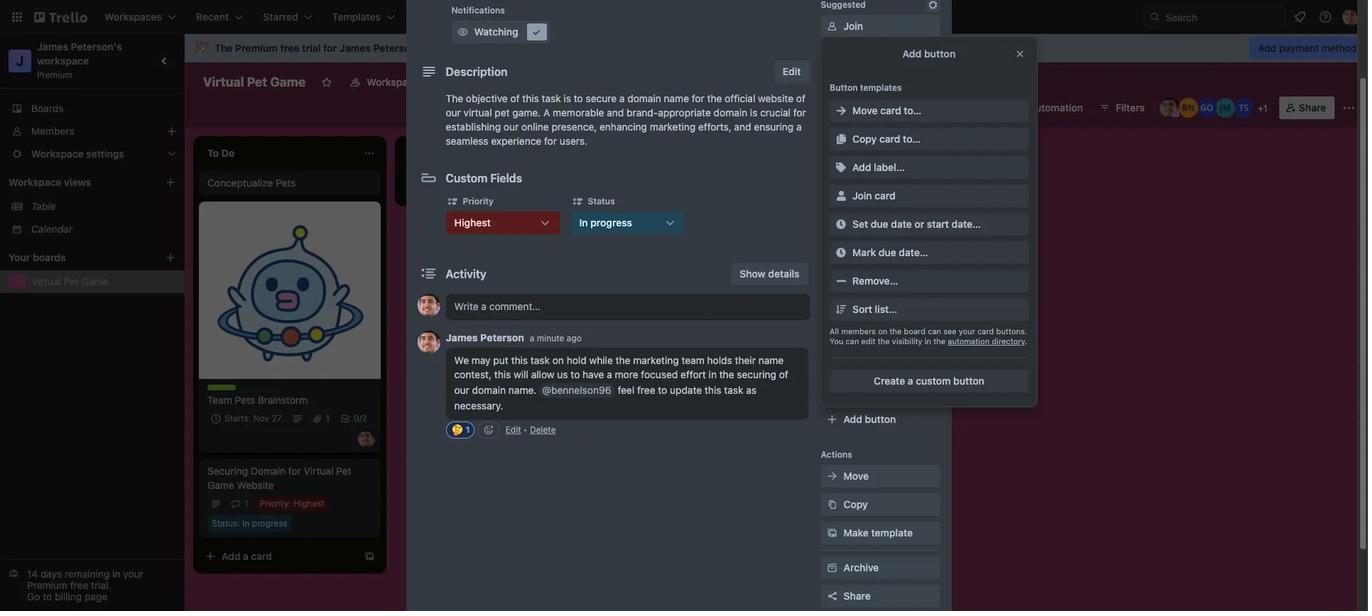 Task type: vqa. For each thing, say whether or not it's contained in the screenshot.
the bottom domain
yes



Task type: describe. For each thing, give the bounding box(es) containing it.
task for is
[[542, 92, 561, 104]]

join for join card
[[852, 190, 872, 202]]

0 horizontal spatial add a card button
[[199, 546, 358, 568]]

banner containing 🎉
[[185, 34, 1368, 63]]

location link
[[821, 208, 940, 231]]

us
[[557, 369, 568, 381]]

this up 'will' on the left bottom of page
[[511, 354, 528, 367]]

0 horizontal spatial the
[[215, 42, 233, 54]]

in inside 14 days remaining in your premium free trial. go to billing page
[[112, 568, 120, 580]]

to inside feel free to update this task as necessary.
[[658, 384, 667, 396]]

virtual inside text field
[[203, 75, 244, 90]]

1 left add reaction icon
[[466, 425, 470, 435]]

1 vertical spatial google
[[844, 327, 877, 339]]

a right ensuring
[[796, 121, 802, 133]]

share for the bottommost share button
[[844, 590, 871, 602]]

copy link
[[821, 494, 940, 516]]

card up map
[[851, 50, 869, 61]]

priority for priority
[[463, 196, 494, 207]]

pet
[[495, 107, 510, 119]]

ago
[[567, 333, 582, 344]]

sm image down seamless
[[446, 195, 460, 209]]

the objective of this task is to secure a domain name for the official website of our virtual pet game. a memorable and brand-appropriate domain is crucial for establishing our online presence, enhancing marketing efforts, and ensuring a seamless experience for users.
[[446, 92, 806, 147]]

0 vertical spatial custom
[[446, 172, 488, 185]]

move card to… button
[[830, 99, 1029, 122]]

Search field
[[1161, 6, 1285, 28]]

their
[[735, 354, 756, 367]]

1 horizontal spatial members link
[[821, 66, 940, 89]]

🎉
[[196, 42, 209, 54]]

edit for edit • delete
[[506, 425, 521, 435]]

add reaction image
[[477, 422, 500, 439]]

automation inside automation button
[[1029, 102, 1083, 114]]

card inside all members on the board can see your card buttons. you can edit the visibility in the
[[978, 327, 994, 336]]

0 horizontal spatial is
[[564, 92, 571, 104]]

to… for copy card to…
[[903, 133, 921, 145]]

remove… button
[[830, 270, 1029, 293]]

1 horizontal spatial 14
[[521, 42, 533, 54]]

focused
[[641, 369, 678, 381]]

your inside 14 days remaining in your premium free trial. go to billing page
[[123, 568, 143, 580]]

dates button
[[821, 151, 940, 174]]

starts: nov 27
[[224, 413, 282, 424]]

calendar link
[[31, 222, 176, 237]]

0 vertical spatial share button
[[1279, 97, 1335, 119]]

primary element
[[0, 0, 1368, 34]]

power-ups button
[[917, 97, 1006, 119]]

automation
[[948, 337, 990, 346]]

for inside "securing domain for virtual pet game website"
[[288, 465, 301, 477]]

sm image inside copy link
[[825, 498, 839, 512]]

website
[[237, 479, 274, 492]]

0 vertical spatial and
[[607, 107, 624, 119]]

0 horizontal spatial james peterson (jamespeterson93) image
[[358, 430, 375, 448]]

move for move card to…
[[852, 104, 878, 116]]

a down seamless
[[445, 183, 450, 195]]

2 horizontal spatial of
[[796, 92, 805, 104]]

securing domain for virtual pet game website link
[[207, 465, 372, 493]]

set due date or start date… button
[[830, 213, 1029, 236]]

workspace for workspace visible
[[367, 76, 419, 88]]

users.
[[560, 135, 587, 147]]

1 horizontal spatial in
[[579, 217, 588, 229]]

2 horizontal spatial james peterson (jamespeterson93) image
[[1160, 98, 1180, 118]]

1 up status : in progress
[[244, 499, 248, 509]]

0 vertical spatial premium
[[235, 42, 278, 54]]

0 vertical spatial can
[[928, 327, 941, 336]]

go
[[27, 591, 40, 603]]

brand-
[[627, 107, 658, 119]]

1 vertical spatial power-ups
[[821, 306, 867, 317]]

peterson's inside james peterson's workspace premium
[[71, 40, 122, 53]]

1 horizontal spatial and
[[734, 121, 751, 133]]

a minute ago link
[[530, 333, 582, 344]]

1 right the tara schultz (taraschultz7) icon
[[1264, 103, 1268, 114]]

0 vertical spatial button
[[924, 48, 956, 60]]

sort list…
[[852, 303, 897, 315]]

1 vertical spatial ups
[[851, 306, 867, 317]]

0 horizontal spatial members link
[[0, 120, 185, 143]]

j
[[16, 53, 24, 69]]

create a view image
[[165, 177, 176, 188]]

delete link
[[530, 425, 556, 435]]

list
[[884, 146, 898, 158]]

the right edit
[[878, 337, 890, 346]]

1 horizontal spatial members
[[844, 71, 888, 83]]

in right ends
[[507, 42, 516, 54]]

james for peterson's
[[37, 40, 68, 53]]

sm image for checklist link
[[825, 127, 839, 141]]

sort
[[852, 303, 872, 315]]

the up more
[[616, 354, 630, 367]]

start
[[927, 218, 949, 230]]

: for priority
[[289, 499, 291, 509]]

2 team from the top
[[207, 394, 232, 406]]

jeremy miller (jeremymiller198) image
[[1215, 98, 1235, 118]]

sm image down the add to card
[[825, 70, 839, 85]]

0 vertical spatial our
[[446, 107, 461, 119]]

task inside feel free to update this task as necessary.
[[724, 384, 743, 396]]

0 horizontal spatial automation
[[821, 391, 869, 402]]

workspace inside james peterson's workspace premium
[[37, 55, 89, 67]]

open information menu image
[[1318, 10, 1333, 24]]

team task team pets brainstorm
[[207, 385, 308, 406]]

attachment
[[844, 185, 898, 197]]

a down status : in progress
[[243, 551, 249, 563]]

0 horizontal spatial of
[[510, 92, 520, 104]]

virtual inside "securing domain for virtual pet game website"
[[304, 465, 333, 477]]

attachment button
[[821, 180, 940, 202]]

allow
[[531, 369, 555, 381]]

sm image for automation button
[[1009, 97, 1029, 116]]

method
[[1322, 42, 1357, 54]]

marketing inside "the objective of this task is to secure a domain name for the official website of our virtual pet game. a memorable and brand-appropriate domain is crucial for establishing our online presence, enhancing marketing efforts, and ensuring a seamless experience for users."
[[650, 121, 696, 133]]

1 vertical spatial game
[[81, 276, 108, 288]]

virtual pet game link
[[31, 275, 176, 289]]

1 horizontal spatial james peterson (jamespeterson93) image
[[1343, 9, 1360, 26]]

conceptualize pets link
[[207, 176, 372, 190]]

efforts,
[[698, 121, 732, 133]]

sm image up join link
[[926, 0, 940, 12]]

edit button
[[774, 60, 809, 83]]

secure
[[586, 92, 617, 104]]

sm image for move card to… button
[[834, 104, 848, 118]]

sm image left in progress
[[540, 216, 551, 230]]

game inside text field
[[270, 75, 306, 90]]

0 horizontal spatial fields
[[490, 172, 522, 185]]

experience
[[491, 135, 541, 147]]

share for the topmost share button
[[1299, 102, 1326, 114]]

0 vertical spatial progress
[[590, 217, 632, 229]]

card down status : in progress
[[251, 551, 272, 563]]

copy for copy card to…
[[852, 133, 877, 145]]

billing
[[55, 591, 82, 603]]

copy for copy
[[844, 499, 868, 511]]

watching button
[[451, 21, 549, 43]]

0 vertical spatial pets
[[276, 177, 296, 189]]

of inside we may put this task on hold while the marketing team holds their name contest, this will allow us to have a more focused effort in the securing of our domain name.
[[779, 369, 788, 381]]

cover link
[[821, 237, 940, 259]]

card up list
[[879, 133, 900, 145]]

0 notifications image
[[1291, 9, 1308, 26]]

have
[[583, 369, 604, 381]]

name inside "the objective of this task is to secure a domain name for the official website of our virtual pet game. a memorable and brand-appropriate domain is crucial for establishing our online presence, enhancing marketing efforts, and ensuring a seamless experience for users."
[[664, 92, 689, 104]]

domain inside we may put this task on hold while the marketing team holds their name contest, this will allow us to have a more focused effort in the securing of our domain name.
[[472, 384, 506, 396]]

card down the templates
[[880, 104, 901, 116]]

the up visibility
[[890, 327, 902, 336]]

1 vertical spatial google drive
[[844, 327, 904, 339]]

website
[[758, 92, 794, 104]]

this inside "the objective of this task is to secure a domain name for the official website of our virtual pet game. a memorable and brand-appropriate domain is crucial for establishing our online presence, enhancing marketing efforts, and ensuring a seamless experience for users."
[[522, 92, 539, 104]]

1 vertical spatial highest
[[294, 499, 325, 509]]

add another list button
[[798, 136, 992, 168]]

in inside all members on the board can see your card buttons. you can edit the visibility in the
[[925, 337, 931, 346]]

color: bold lime, title: "team task" element
[[207, 385, 251, 396]]

task
[[232, 385, 251, 396]]

sm image for set due date or start date… "button"
[[834, 217, 848, 232]]

sm image up in progress
[[571, 195, 585, 209]]

add button inside button
[[844, 413, 896, 426]]

fields inside button
[[883, 270, 910, 282]]

0 vertical spatial domain
[[627, 92, 661, 104]]

map link
[[827, 71, 880, 94]]

0 horizontal spatial virtual
[[31, 276, 61, 288]]

james for peterson
[[446, 332, 478, 344]]

1 vertical spatial can
[[846, 337, 859, 346]]

filters
[[1116, 102, 1145, 114]]

a left custom
[[908, 375, 913, 387]]

close popover image
[[1014, 48, 1026, 60]]

free inside 14 days remaining in your premium free trial. go to billing page
[[70, 580, 88, 592]]

create for create
[[421, 11, 452, 23]]

1 vertical spatial our
[[504, 121, 519, 133]]

0 / 2
[[354, 413, 367, 424]]

add power-ups
[[844, 355, 917, 367]]

gary orlando (garyorlando) image
[[1197, 98, 1217, 118]]

mark
[[852, 246, 876, 259]]

the down holds
[[719, 369, 734, 381]]

a
[[543, 107, 550, 119]]

all members on the board can see your card buttons. you can edit the visibility in the
[[830, 327, 1027, 346]]

date… inside button
[[899, 246, 928, 259]]

j link
[[9, 50, 31, 72]]

power- inside button
[[946, 102, 979, 114]]

put
[[493, 354, 508, 367]]

add inside button
[[844, 413, 862, 426]]

sm image for labels link
[[825, 99, 839, 113]]

0 horizontal spatial in
[[242, 519, 250, 529]]

add inside banner
[[1258, 42, 1277, 54]]

1 vertical spatial domain
[[714, 107, 747, 119]]

1 vertical spatial drive
[[880, 327, 904, 339]]

update
[[670, 384, 702, 396]]

checklist link
[[821, 123, 940, 146]]

•
[[523, 425, 527, 435]]

show
[[740, 268, 766, 280]]

minute
[[537, 333, 564, 344]]

customize views image
[[887, 75, 901, 90]]

1 horizontal spatial peterson's
[[373, 42, 425, 54]]

you
[[830, 337, 843, 346]]

remove…
[[852, 275, 898, 287]]

your inside all members on the board can see your card buttons. you can edit the visibility in the
[[959, 327, 975, 336]]

1 vertical spatial is
[[750, 107, 758, 119]]

: for status
[[237, 519, 240, 529]]

add another list
[[824, 146, 898, 158]]

tara schultz (taraschultz7) image
[[1234, 98, 1254, 118]]

official
[[725, 92, 755, 104]]

1 left the 0
[[326, 413, 330, 424]]

0
[[354, 413, 359, 424]]

1 vertical spatial share button
[[821, 585, 940, 608]]

your boards with 1 items element
[[9, 249, 143, 266]]

make template
[[844, 527, 913, 539]]

labels link
[[821, 94, 940, 117]]

to inside we may put this task on hold while the marketing team holds their name contest, this will allow us to have a more focused effort in the securing of our domain name.
[[571, 369, 580, 381]]

confetti image
[[196, 42, 209, 54]]

sm image inside add label… button
[[834, 161, 848, 175]]

sm image for move link
[[825, 470, 839, 484]]

our inside we may put this task on hold while the marketing team holds their name contest, this will allow us to have a more focused effort in the securing of our domain name.
[[454, 384, 469, 396]]

this down put
[[494, 369, 511, 381]]

create a custom button button
[[830, 370, 1029, 393]]

templates
[[860, 82, 902, 93]]

delete
[[530, 425, 556, 435]]

1 horizontal spatial james
[[339, 42, 371, 54]]

1 vertical spatial james peterson (jamespeterson93) image
[[417, 294, 440, 317]]

2 vertical spatial power-
[[865, 355, 898, 367]]

the inside "the objective of this task is to secure a domain name for the official website of our virtual pet game. a memorable and brand-appropriate domain is crucial for establishing our online presence, enhancing marketing efforts, and ensuring a seamless experience for users."
[[707, 92, 722, 104]]

boards
[[31, 102, 63, 114]]

show menu image
[[1342, 101, 1356, 115]]

sm image for mark due date… button at the top
[[834, 246, 848, 260]]

sm image inside the "make template" link
[[825, 526, 839, 541]]

for up appropriate
[[692, 92, 705, 104]]

google inside button
[[845, 102, 879, 114]]

will
[[514, 369, 528, 381]]

hold
[[567, 354, 587, 367]]

card down seamless
[[453, 183, 474, 195]]

set
[[852, 218, 868, 230]]



Task type: locate. For each thing, give the bounding box(es) containing it.
task left as
[[724, 384, 743, 396]]

0 horizontal spatial highest
[[294, 499, 325, 509]]

location
[[844, 213, 884, 225]]

peterson's up workspace visible button
[[373, 42, 425, 54]]

virtual
[[464, 107, 492, 119]]

a right secure
[[619, 92, 625, 104]]

0 vertical spatial status
[[588, 196, 615, 207]]

the
[[215, 42, 233, 54], [446, 92, 463, 104]]

in down board
[[925, 337, 931, 346]]

the left 'official'
[[707, 92, 722, 104]]

and right 'efforts,'
[[734, 121, 751, 133]]

14
[[521, 42, 533, 54], [27, 568, 38, 580]]

1 horizontal spatial :
[[289, 499, 291, 509]]

pet inside text field
[[247, 75, 267, 90]]

add power-ups link
[[821, 350, 940, 373]]

card up location link
[[875, 190, 896, 202]]

1 vertical spatial priority
[[260, 499, 289, 509]]

workspace inside banner
[[427, 42, 479, 54]]

0 vertical spatial james peterson (jamespeterson93) image
[[1343, 9, 1360, 26]]

add a card for add a card button to the left
[[222, 551, 272, 563]]

due right set
[[871, 218, 888, 230]]

0 vertical spatial power-ups
[[946, 102, 998, 114]]

the right 🎉
[[215, 42, 233, 54]]

copy inside "copy card to…" button
[[852, 133, 877, 145]]

name inside we may put this task on hold while the marketing team holds their name contest, this will allow us to have a more focused effort in the securing of our domain name.
[[758, 354, 784, 367]]

ensuring
[[754, 121, 794, 133]]

add label…
[[852, 161, 905, 173]]

ups inside add power-ups link
[[898, 355, 917, 367]]

marketing down appropriate
[[650, 121, 696, 133]]

1 horizontal spatial fields
[[883, 270, 910, 282]]

0 horizontal spatial create
[[421, 11, 452, 23]]

to up map link
[[840, 50, 848, 61]]

workspace inside button
[[367, 76, 419, 88]]

1 vertical spatial workspace
[[37, 55, 89, 67]]

copy card to…
[[852, 133, 921, 145]]

create button
[[412, 6, 460, 28]]

share
[[1299, 102, 1326, 114], [844, 590, 871, 602]]

0 vertical spatial name
[[664, 92, 689, 104]]

sm image left cover
[[825, 241, 839, 255]]

due for set
[[871, 218, 888, 230]]

ups up members
[[851, 306, 867, 317]]

domain up brand-
[[627, 92, 661, 104]]

1 vertical spatial members
[[31, 125, 74, 137]]

james peterson (jamespeterson93) image
[[1160, 98, 1180, 118], [417, 331, 440, 354], [358, 430, 375, 448]]

task inside we may put this task on hold while the marketing team holds their name contest, this will allow us to have a more focused effort in the securing of our domain name.
[[531, 354, 550, 367]]

add payment method
[[1258, 42, 1357, 54]]

is down 'official'
[[750, 107, 758, 119]]

1 horizontal spatial automation
[[1029, 102, 1083, 114]]

checklist
[[844, 128, 887, 140]]

1 horizontal spatial game
[[207, 479, 234, 492]]

0 horizontal spatial and
[[607, 107, 624, 119]]

1 horizontal spatial add a card button
[[401, 178, 560, 200]]

objective
[[466, 92, 508, 104]]

task up a
[[542, 92, 561, 104]]

2 horizontal spatial virtual
[[304, 465, 333, 477]]

to… for move card to…
[[904, 104, 922, 116]]

1 vertical spatial virtual
[[31, 276, 61, 288]]

automation directory .
[[948, 337, 1027, 346]]

show details link
[[731, 263, 808, 286]]

virtual pet game inside text field
[[203, 75, 306, 90]]

move for move
[[844, 470, 869, 482]]

custom fields down seamless
[[446, 172, 522, 185]]

0 horizontal spatial 14
[[27, 568, 38, 580]]

sm image inside "copy card to…" button
[[834, 132, 848, 146]]

see
[[943, 327, 957, 336]]

sm image inside mark due date… button
[[834, 246, 848, 260]]

1 team from the top
[[207, 385, 229, 396]]

labels
[[844, 99, 874, 112]]

to inside "the objective of this task is to secure a domain name for the official website of our virtual pet game. a memorable and brand-appropriate domain is crucial for establishing our online presence, enhancing marketing efforts, and ensuring a seamless experience for users."
[[574, 92, 583, 104]]

button inside button
[[953, 375, 984, 387]]

1 horizontal spatial your
[[959, 327, 975, 336]]

1 horizontal spatial share button
[[1279, 97, 1335, 119]]

james peterson (jamespeterson93) image
[[1343, 9, 1360, 26], [417, 294, 440, 317]]

1 vertical spatial custom
[[844, 270, 880, 282]]

add a card down seamless
[[423, 183, 474, 195]]

power-ups
[[946, 102, 998, 114], [821, 306, 867, 317]]

add button button
[[821, 408, 940, 431]]

add a card button down status : in progress
[[199, 546, 358, 568]]

button right custom
[[953, 375, 984, 387]]

move down actions
[[844, 470, 869, 482]]

join for join
[[844, 20, 863, 32]]

for down online
[[544, 135, 557, 147]]

sm image left remove…
[[834, 274, 848, 288]]

star or unstar board image
[[321, 77, 333, 88]]

1 vertical spatial 14
[[27, 568, 38, 580]]

sm image inside cover link
[[825, 241, 839, 255]]

the
[[707, 92, 722, 104], [890, 327, 902, 336], [878, 337, 890, 346], [934, 337, 946, 346], [616, 354, 630, 367], [719, 369, 734, 381]]

create from template… image
[[364, 551, 375, 563]]

search image
[[1149, 11, 1161, 23]]

trial
[[302, 42, 321, 54]]

fields down experience
[[490, 172, 522, 185]]

premium inside james peterson's workspace premium
[[37, 70, 72, 80]]

sm image left set
[[825, 212, 839, 227]]

sm image for watching button
[[456, 25, 470, 39]]

sm image inside location link
[[825, 212, 839, 227]]

@bennelson96
[[542, 384, 611, 396]]

a inside james peterson a minute ago
[[530, 333, 535, 344]]

add a card button
[[401, 178, 560, 200], [199, 546, 358, 568]]

0 vertical spatial add button
[[903, 48, 956, 60]]

highest
[[454, 217, 491, 229], [294, 499, 325, 509]]

sm image inside move card to… button
[[834, 104, 848, 118]]

name up securing
[[758, 354, 784, 367]]

to
[[840, 50, 848, 61], [574, 92, 583, 104], [571, 369, 580, 381], [658, 384, 667, 396], [43, 591, 52, 603]]

workspace up description
[[427, 42, 479, 54]]

edit left •
[[506, 425, 521, 435]]

banner
[[185, 34, 1368, 63]]

game inside "securing domain for virtual pet game website"
[[207, 479, 234, 492]]

ups down visibility
[[898, 355, 917, 367]]

1 horizontal spatial workspace
[[427, 42, 479, 54]]

join inside button
[[852, 190, 872, 202]]

0 vertical spatial add a card
[[423, 183, 474, 195]]

0 vertical spatial due
[[871, 218, 888, 230]]

highest up activity
[[454, 217, 491, 229]]

0 horizontal spatial members
[[31, 125, 74, 137]]

james right j
[[37, 40, 68, 53]]

custom fields inside button
[[844, 270, 910, 282]]

due right mark
[[879, 246, 896, 259]]

google down sort
[[844, 327, 877, 339]]

1 vertical spatial add a card button
[[199, 546, 358, 568]]

google drive button
[[821, 97, 914, 119]]

marketing up focused
[[633, 354, 679, 367]]

0 vertical spatial :
[[289, 499, 291, 509]]

1 horizontal spatial domain
[[627, 92, 661, 104]]

14 inside 14 days remaining in your premium free trial. go to billing page
[[27, 568, 38, 580]]

button
[[830, 82, 858, 93]]

add a card for right add a card button
[[423, 183, 474, 195]]

a left minute
[[530, 333, 535, 344]]

share left show menu image on the right of the page
[[1299, 102, 1326, 114]]

virtual
[[203, 75, 244, 90], [31, 276, 61, 288], [304, 465, 333, 477]]

trial.
[[91, 580, 111, 592]]

nov
[[253, 413, 269, 424]]

1 vertical spatial james peterson (jamespeterson93) image
[[417, 331, 440, 354]]

custom down mark
[[844, 270, 880, 282]]

1 vertical spatial on
[[552, 354, 564, 367]]

0 vertical spatial add a card button
[[401, 178, 560, 200]]

move
[[852, 104, 878, 116], [844, 470, 869, 482]]

card
[[851, 50, 869, 61], [880, 104, 901, 116], [879, 133, 900, 145], [453, 183, 474, 195], [875, 190, 896, 202], [978, 327, 994, 336], [251, 551, 272, 563]]

domain up necessary.
[[472, 384, 506, 396]]

virtual pet game down 🎉
[[203, 75, 306, 90]]

create for create a custom button
[[874, 375, 905, 387]]

sm image inside checklist link
[[825, 127, 839, 141]]

0 horizontal spatial priority
[[260, 499, 289, 509]]

the inside "the objective of this task is to secure a domain name for the official website of our virtual pet game. a memorable and brand-appropriate domain is crucial for establishing our online presence, enhancing marketing efforts, and ensuring a seamless experience for users."
[[446, 92, 463, 104]]

move card to…
[[852, 104, 922, 116]]

ups
[[979, 102, 998, 114], [851, 306, 867, 317], [898, 355, 917, 367]]

1 vertical spatial virtual pet game
[[31, 276, 108, 288]]

2 horizontal spatial james
[[446, 332, 478, 344]]

on inside we may put this task on hold while the marketing team holds their name contest, this will allow us to have a more focused effort in the securing of our domain name.
[[552, 354, 564, 367]]

can down members
[[846, 337, 859, 346]]

priority down "securing domain for virtual pet game website"
[[260, 499, 289, 509]]

0 horizontal spatial workspace
[[9, 176, 61, 188]]

team up starts:
[[207, 394, 232, 406]]

pets
[[276, 177, 296, 189], [235, 394, 255, 406]]

free inside feel free to update this task as necessary.
[[637, 384, 655, 396]]

of right securing
[[779, 369, 788, 381]]

add board image
[[165, 252, 176, 264]]

move down 'button templates'
[[852, 104, 878, 116]]

Write a comment text field
[[446, 294, 809, 320]]

for right "trial"
[[323, 42, 337, 54]]

1 horizontal spatial add a card
[[423, 183, 474, 195]]

status for status : in progress
[[212, 519, 237, 529]]

premium inside 14 days remaining in your premium free trial. go to billing page
[[27, 580, 67, 592]]

1 vertical spatial button
[[953, 375, 984, 387]]

2 horizontal spatial power-
[[946, 102, 979, 114]]

0 horizontal spatial can
[[846, 337, 859, 346]]

appropriate
[[658, 107, 711, 119]]

join up location
[[852, 190, 872, 202]]

in down holds
[[709, 369, 717, 381]]

edit link
[[506, 425, 521, 435]]

move link
[[821, 465, 940, 488]]

1 horizontal spatial highest
[[454, 217, 491, 229]]

14 left days.
[[521, 42, 533, 54]]

0 horizontal spatial game
[[81, 276, 108, 288]]

sm image
[[825, 19, 839, 33], [456, 25, 470, 39], [530, 25, 544, 39], [1009, 97, 1029, 116], [825, 99, 839, 113], [834, 104, 848, 118], [825, 127, 839, 141], [834, 189, 848, 203], [665, 216, 676, 230], [834, 217, 848, 232], [834, 246, 848, 260], [834, 303, 848, 317], [825, 470, 839, 484], [825, 561, 839, 575]]

0 horizontal spatial share button
[[821, 585, 940, 608]]

sm image up "dates"
[[834, 132, 848, 146]]

0 horizontal spatial :
[[237, 519, 240, 529]]

virtual down 'confetti' icon
[[203, 75, 244, 90]]

0 horizontal spatial workspace
[[37, 55, 89, 67]]

automation left filters button
[[1029, 102, 1083, 114]]

1 horizontal spatial james peterson (jamespeterson93) image
[[417, 331, 440, 354]]

template
[[871, 527, 913, 539]]

sm image for sort list… button
[[834, 303, 848, 317]]

1 vertical spatial task
[[531, 354, 550, 367]]

team
[[207, 385, 229, 396], [207, 394, 232, 406]]

+ 1
[[1258, 103, 1268, 114]]

go to billing page link
[[27, 591, 107, 603]]

2 horizontal spatial free
[[637, 384, 655, 396]]

we
[[454, 354, 469, 367]]

1 vertical spatial edit
[[506, 425, 521, 435]]

team
[[682, 354, 705, 367]]

14 left days
[[27, 568, 38, 580]]

for right crucial
[[793, 107, 806, 119]]

0 vertical spatial marketing
[[650, 121, 696, 133]]

this inside feel free to update this task as necessary.
[[705, 384, 721, 396]]

watching
[[474, 26, 518, 38]]

join card
[[852, 190, 896, 202]]

edit up website
[[783, 65, 801, 77]]

status for status
[[588, 196, 615, 207]]

workspace for workspace views
[[9, 176, 61, 188]]

feel free to update this task as necessary.
[[454, 384, 757, 412]]

due
[[871, 218, 888, 230], [879, 246, 896, 259]]

copy up another
[[852, 133, 877, 145]]

our up experience
[[504, 121, 519, 133]]

0 horizontal spatial share
[[844, 590, 871, 602]]

1 horizontal spatial power-ups
[[946, 102, 998, 114]]

establishing
[[446, 121, 501, 133]]

copy card to… button
[[830, 128, 1029, 151]]

calendar
[[31, 223, 72, 235]]

1 vertical spatial copy
[[844, 499, 868, 511]]

our
[[446, 107, 461, 119], [504, 121, 519, 133], [454, 384, 469, 396]]

sm image inside archive link
[[825, 561, 839, 575]]

contest,
[[454, 369, 492, 381]]

google drive inside button
[[845, 102, 906, 114]]

2 vertical spatial premium
[[27, 580, 67, 592]]

james peterson's workspace premium
[[37, 40, 125, 80]]

as
[[746, 384, 757, 396]]

to up "memorable"
[[574, 92, 583, 104]]

sm image inside join card button
[[834, 189, 848, 203]]

2 vertical spatial james peterson (jamespeterson93) image
[[358, 430, 375, 448]]

0 vertical spatial custom fields
[[446, 172, 522, 185]]

Board name text field
[[196, 71, 313, 94]]

0 vertical spatial task
[[542, 92, 561, 104]]

0 vertical spatial date…
[[952, 218, 981, 230]]

1 vertical spatial to…
[[903, 133, 921, 145]]

highest down securing domain for virtual pet game website link on the left bottom of page
[[294, 499, 325, 509]]

this down effort
[[705, 384, 721, 396]]

pet inside "securing domain for virtual pet game website"
[[336, 465, 351, 477]]

sm image inside automation button
[[1009, 97, 1029, 116]]

1 horizontal spatial custom fields
[[844, 270, 910, 282]]

date… right start
[[952, 218, 981, 230]]

sm image down actions
[[825, 498, 839, 512]]

0 horizontal spatial custom fields
[[446, 172, 522, 185]]

set due date or start date…
[[852, 218, 981, 230]]

payment
[[1279, 42, 1319, 54]]

status : in progress
[[212, 519, 287, 529]]

edit inside button
[[783, 65, 801, 77]]

1 horizontal spatial can
[[928, 327, 941, 336]]

conceptualize
[[207, 177, 273, 189]]

of up game.
[[510, 92, 520, 104]]

1 vertical spatial due
[[879, 246, 896, 259]]

pets up starts:
[[235, 394, 255, 406]]

of down 'timeline'
[[796, 92, 805, 104]]

share button
[[1279, 97, 1335, 119], [821, 585, 940, 608]]

copy inside copy link
[[844, 499, 868, 511]]

priority for priority : highest
[[260, 499, 289, 509]]

directory
[[992, 337, 1025, 346]]

members
[[844, 71, 888, 83], [31, 125, 74, 137]]

marketing inside we may put this task on hold while the marketing team holds their name contest, this will allow us to have a more focused effort in the securing of our domain name.
[[633, 354, 679, 367]]

james right "trial"
[[339, 42, 371, 54]]

automation up "add button" button at the bottom right of page
[[821, 391, 869, 402]]

and up enhancing
[[607, 107, 624, 119]]

in inside we may put this task on hold while the marketing team holds their name contest, this will allow us to have a more focused effort in the securing of our domain name.
[[709, 369, 717, 381]]

james up we
[[446, 332, 478, 344]]

virtual pet game
[[203, 75, 306, 90], [31, 276, 108, 288]]

your up automation
[[959, 327, 975, 336]]

peterson's up boards link
[[71, 40, 122, 53]]

sm image for join card button
[[834, 189, 848, 203]]

2 horizontal spatial pet
[[336, 465, 351, 477]]

to… inside "copy card to…" button
[[903, 133, 921, 145]]

workspace visible button
[[341, 71, 460, 94]]

to down focused
[[658, 384, 667, 396]]

1 horizontal spatial create
[[874, 375, 905, 387]]

timeline
[[776, 76, 816, 88]]

memorable
[[553, 107, 604, 119]]

ups inside power-ups button
[[979, 102, 998, 114]]

our down the contest,
[[454, 384, 469, 396]]

0 vertical spatial 14
[[521, 42, 533, 54]]

the down visible
[[446, 92, 463, 104]]

sm image for archive link
[[825, 561, 839, 575]]

sm image inside sort list… button
[[834, 303, 848, 317]]

move inside button
[[852, 104, 878, 116]]

james inside james peterson's workspace premium
[[37, 40, 68, 53]]

create down add power-ups link
[[874, 375, 905, 387]]

securing
[[207, 465, 248, 477]]

on down list…
[[878, 327, 887, 336]]

game down your boards with 1 items element
[[81, 276, 108, 288]]

board
[[487, 76, 515, 88]]

status
[[588, 196, 615, 207], [212, 519, 237, 529]]

dates
[[844, 156, 871, 168]]

power- up all
[[821, 306, 851, 317]]

a right 'have'
[[607, 369, 612, 381]]

create inside button
[[421, 11, 452, 23]]

drive inside google drive button
[[881, 102, 906, 114]]

task inside "the objective of this task is to secure a domain name for the official website of our virtual pet game. a memorable and brand-appropriate domain is crucial for establishing our online presence, enhancing marketing efforts, and ensuring a seamless experience for users."
[[542, 92, 561, 104]]

notifications
[[451, 5, 505, 16]]

copy up the make
[[844, 499, 868, 511]]

button inside button
[[865, 413, 896, 426]]

power-ups up all
[[821, 306, 867, 317]]

on
[[878, 327, 887, 336], [552, 354, 564, 367]]

power-ups inside button
[[946, 102, 998, 114]]

to inside 14 days remaining in your premium free trial. go to billing page
[[43, 591, 52, 603]]

1 vertical spatial date…
[[899, 246, 928, 259]]

visibility
[[892, 337, 922, 346]]

fields
[[490, 172, 522, 185], [883, 270, 910, 282]]

or
[[915, 218, 924, 230]]

virtual up priority : highest
[[304, 465, 333, 477]]

due for mark
[[879, 246, 896, 259]]

sm image
[[926, 0, 940, 12], [825, 70, 839, 85], [834, 132, 848, 146], [834, 161, 848, 175], [446, 195, 460, 209], [571, 195, 585, 209], [825, 212, 839, 227], [540, 216, 551, 230], [825, 241, 839, 255], [834, 274, 848, 288], [825, 498, 839, 512], [825, 526, 839, 541]]

0 vertical spatial free
[[280, 42, 300, 54]]

pets inside team task team pets brainstorm
[[235, 394, 255, 406]]

0 vertical spatial is
[[564, 92, 571, 104]]

0 horizontal spatial pets
[[235, 394, 255, 406]]

sm image inside move link
[[825, 470, 839, 484]]

create a custom button
[[874, 375, 984, 387]]

progress
[[590, 217, 632, 229], [252, 519, 287, 529]]

1 vertical spatial members link
[[0, 120, 185, 143]]

1 vertical spatial power-
[[821, 306, 851, 317]]

game left star or unstar board image at the top left of the page
[[270, 75, 306, 90]]

in
[[507, 42, 516, 54], [925, 337, 931, 346], [709, 369, 717, 381], [112, 568, 120, 580]]

0 horizontal spatial power-
[[821, 306, 851, 317]]

workspace visible
[[367, 76, 452, 88]]

premium
[[235, 42, 278, 54], [37, 70, 72, 80], [27, 580, 67, 592]]

0 horizontal spatial pet
[[64, 276, 79, 288]]

task for on
[[531, 354, 550, 367]]

1 vertical spatial add a card
[[222, 551, 272, 563]]

archive
[[844, 562, 879, 574]]

2 vertical spatial button
[[865, 413, 896, 426]]

create inside button
[[874, 375, 905, 387]]

1 vertical spatial status
[[212, 519, 237, 529]]

sm image inside remove… button
[[834, 274, 848, 288]]

1 vertical spatial progress
[[252, 519, 287, 529]]

1 vertical spatial workspace
[[9, 176, 61, 188]]

in progress
[[579, 217, 632, 229]]

sm image inside labels link
[[825, 99, 839, 113]]

1 horizontal spatial is
[[750, 107, 758, 119]]

add a card button down seamless
[[401, 178, 560, 200]]

custom fields button
[[821, 269, 940, 283]]

sm image for join link
[[825, 19, 839, 33]]

due inside "button"
[[871, 218, 888, 230]]

0 vertical spatial workspace
[[367, 76, 419, 88]]

sm image inside join link
[[825, 19, 839, 33]]

on inside all members on the board can see your card buttons. you can edit the visibility in the
[[878, 327, 887, 336]]

can left see
[[928, 327, 941, 336]]

1 vertical spatial share
[[844, 590, 871, 602]]

we may put this task on hold while the marketing team holds their name contest, this will allow us to have a more focused effort in the securing of our domain name.
[[454, 354, 788, 396]]

0 vertical spatial automation
[[1029, 102, 1083, 114]]

table
[[31, 200, 56, 212]]

0 vertical spatial pet
[[247, 75, 267, 90]]

0 vertical spatial virtual
[[203, 75, 244, 90]]

due inside button
[[879, 246, 896, 259]]

a inside we may put this task on hold while the marketing team holds their name contest, this will allow us to have a more focused effort in the securing of our domain name.
[[607, 369, 612, 381]]

all
[[830, 327, 839, 336]]

sm image inside set due date or start date… "button"
[[834, 217, 848, 232]]

1 horizontal spatial custom
[[844, 270, 880, 282]]

the down see
[[934, 337, 946, 346]]

date… down the set due date or start date…
[[899, 246, 928, 259]]

custom inside button
[[844, 270, 880, 282]]

drive down the templates
[[881, 102, 906, 114]]

1 horizontal spatial edit
[[783, 65, 801, 77]]

to… inside move card to… button
[[904, 104, 922, 116]]

pets right conceptualize
[[276, 177, 296, 189]]

this up game.
[[522, 92, 539, 104]]

edit for edit
[[783, 65, 801, 77]]

date… inside "button"
[[952, 218, 981, 230]]

ben nelson (bennelson96) image
[[1178, 98, 1198, 118]]



